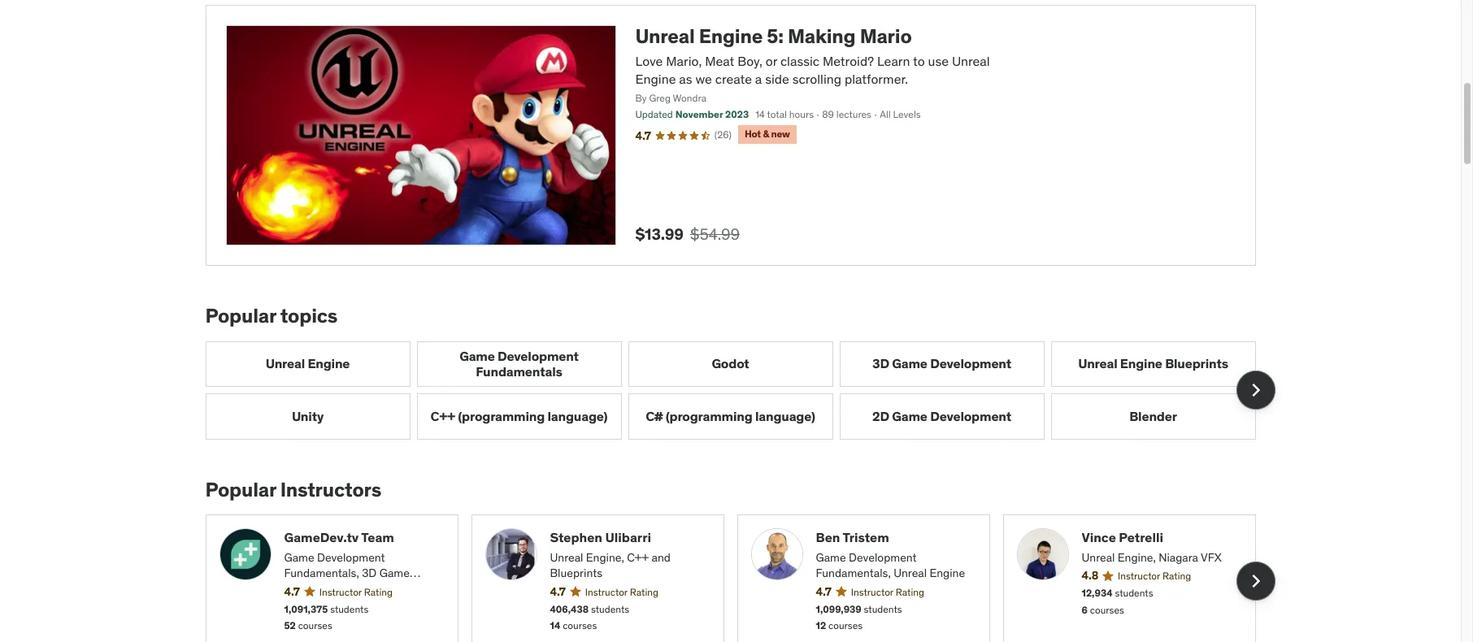 Task type: locate. For each thing, give the bounding box(es) containing it.
1 horizontal spatial engine,
[[1118, 550, 1157, 565]]

courses down '12,934'
[[1091, 604, 1125, 617]]

language) for c# (programming language)
[[756, 408, 816, 424]]

(programming for c++
[[458, 408, 545, 424]]

blueprints down stephen
[[550, 566, 603, 581]]

team
[[361, 530, 394, 546]]

instructor rating
[[1119, 570, 1192, 583], [320, 586, 393, 599], [586, 586, 659, 599], [852, 586, 925, 599]]

0 horizontal spatial language)
[[548, 408, 608, 424]]

instructor up 406,438 students 14 courses
[[586, 586, 628, 599]]

12
[[816, 620, 827, 632]]

or
[[766, 53, 778, 69]]

courses for stephen
[[563, 620, 597, 632]]

0 vertical spatial 3d
[[873, 356, 890, 372]]

4.7 up "1,099,939"
[[816, 585, 832, 599]]

engine for unreal engine
[[308, 356, 350, 372]]

popular for popular topics
[[205, 303, 276, 329]]

1 horizontal spatial 3d
[[873, 356, 890, 372]]

0 horizontal spatial c++
[[431, 408, 455, 424]]

1 horizontal spatial c++
[[627, 550, 649, 565]]

4.7 down updated
[[636, 129, 651, 143]]

1 vertical spatial 3d
[[362, 566, 377, 581]]

1 horizontal spatial language)
[[756, 408, 816, 424]]

instructor rating for team
[[320, 586, 393, 599]]

1 horizontal spatial fundamentals,
[[816, 566, 891, 581]]

3d game development link
[[840, 341, 1045, 387]]

unreal engine link
[[205, 341, 410, 387]]

students
[[1116, 587, 1154, 600], [330, 603, 369, 616], [591, 603, 630, 616], [864, 603, 903, 616]]

development up the c++ (programming language) on the bottom of page
[[498, 348, 579, 364]]

instructor rating up 1,091,375 students 52 courses
[[320, 586, 393, 599]]

courses down 1,091,375
[[298, 620, 332, 632]]

popular for popular instructors
[[205, 477, 276, 502]]

courses inside 406,438 students 14 courses
[[563, 620, 597, 632]]

rating
[[1163, 570, 1192, 583], [364, 586, 393, 599], [630, 586, 659, 599], [896, 586, 925, 599]]

fundamentals, inside gamedev.tv team game development fundamentals, 3d game development
[[284, 566, 359, 581]]

students inside 406,438 students 14 courses
[[591, 603, 630, 616]]

courses
[[1091, 604, 1125, 617], [298, 620, 332, 632], [563, 620, 597, 632], [829, 620, 863, 632]]

ben
[[816, 530, 841, 546]]

unity link
[[205, 394, 410, 440]]

engine, down petrelli
[[1118, 550, 1157, 565]]

14 left total
[[756, 109, 765, 121]]

unreal right the use
[[952, 53, 990, 69]]

0 vertical spatial blueprints
[[1166, 356, 1229, 372]]

rating down team at the left bottom
[[364, 586, 393, 599]]

fundamentals
[[476, 364, 563, 380]]

4.7 for ben tristem
[[816, 585, 832, 599]]

instructor rating down vince petrelli unreal engine, niagara vfx
[[1119, 570, 1192, 583]]

wondra
[[673, 92, 707, 104]]

development up 2d game development
[[931, 356, 1012, 372]]

carousel element containing gamedev.tv team
[[205, 515, 1276, 643]]

14 total hours
[[756, 109, 814, 121]]

2 popular from the top
[[205, 477, 276, 502]]

by
[[636, 92, 647, 104]]

2 fundamentals, from the left
[[816, 566, 891, 581]]

game
[[460, 348, 495, 364], [893, 356, 928, 372], [893, 408, 928, 424], [284, 550, 315, 565], [816, 550, 847, 565], [380, 566, 410, 581]]

rating down niagara
[[1163, 570, 1192, 583]]

courses inside 1,091,375 students 52 courses
[[298, 620, 332, 632]]

instructor
[[1119, 570, 1161, 583], [320, 586, 362, 599], [586, 586, 628, 599], [852, 586, 894, 599]]

popular instructors element
[[205, 477, 1276, 643]]

$54.99
[[691, 224, 740, 244]]

3d
[[873, 356, 890, 372], [362, 566, 377, 581]]

0 horizontal spatial (programming
[[458, 408, 545, 424]]

fundamentals, down tristem
[[816, 566, 891, 581]]

1 language) from the left
[[548, 408, 608, 424]]

students right 406,438
[[591, 603, 630, 616]]

students right 1,091,375
[[330, 603, 369, 616]]

1 fundamentals, from the left
[[284, 566, 359, 581]]

0 vertical spatial popular
[[205, 303, 276, 329]]

14 inside 406,438 students 14 courses
[[550, 620, 561, 632]]

rating down the and
[[630, 586, 659, 599]]

rating for team
[[364, 586, 393, 599]]

language)
[[548, 408, 608, 424], [756, 408, 816, 424]]

0 horizontal spatial engine,
[[586, 550, 625, 565]]

unreal
[[636, 24, 695, 49], [952, 53, 990, 69], [266, 356, 305, 372], [1079, 356, 1118, 372], [550, 550, 584, 565], [1082, 550, 1116, 565], [894, 566, 927, 581]]

unreal up the blender link
[[1079, 356, 1118, 372]]

engine, inside vince petrelli unreal engine, niagara vfx
[[1118, 550, 1157, 565]]

students inside 1,099,939 students 12 courses
[[864, 603, 903, 616]]

stephen ulibarri unreal engine, c++ and blueprints
[[550, 530, 671, 581]]

14 down 406,438
[[550, 620, 561, 632]]

engine down "topics"
[[308, 356, 350, 372]]

unreal down stephen
[[550, 550, 584, 565]]

carousel element
[[205, 341, 1276, 440], [205, 515, 1276, 643]]

1 vertical spatial c++
[[627, 550, 649, 565]]

unreal inside vince petrelli unreal engine, niagara vfx
[[1082, 550, 1116, 565]]

engine up blender
[[1121, 356, 1163, 372]]

2 carousel element from the top
[[205, 515, 1276, 643]]

1 popular from the top
[[205, 303, 276, 329]]

(programming right the c#
[[666, 408, 753, 424]]

language) down 'fundamentals'
[[548, 408, 608, 424]]

unreal down vince
[[1082, 550, 1116, 565]]

3d down gamedev.tv team link
[[362, 566, 377, 581]]

1 vertical spatial blueprints
[[550, 566, 603, 581]]

(programming down 'fundamentals'
[[458, 408, 545, 424]]

blender link
[[1051, 394, 1256, 440]]

instructor for petrelli
[[1119, 570, 1161, 583]]

development inside ben tristem game development fundamentals, unreal engine
[[849, 550, 917, 565]]

instructor down vince petrelli unreal engine, niagara vfx
[[1119, 570, 1161, 583]]

instructor rating down stephen ulibarri unreal engine, c++ and blueprints at the bottom left
[[586, 586, 659, 599]]

language) down godot link
[[756, 408, 816, 424]]

(programming
[[458, 408, 545, 424], [666, 408, 753, 424]]

rating down ben tristem game development fundamentals, unreal engine
[[896, 586, 925, 599]]

side
[[766, 71, 790, 87]]

gamedev.tv
[[284, 530, 359, 546]]

next image
[[1243, 568, 1269, 594]]

4.7 up 1,091,375
[[284, 585, 300, 599]]

0 horizontal spatial 14
[[550, 620, 561, 632]]

unreal engine blueprints
[[1079, 356, 1229, 372]]

popular
[[205, 303, 276, 329], [205, 477, 276, 502]]

engine, down ulibarri
[[586, 550, 625, 565]]

courses inside 1,099,939 students 12 courses
[[829, 620, 863, 632]]

courses down 406,438
[[563, 620, 597, 632]]

courses inside 12,934 students 6 courses
[[1091, 604, 1125, 617]]

0 horizontal spatial 3d
[[362, 566, 377, 581]]

courses for vince
[[1091, 604, 1125, 617]]

2 engine, from the left
[[1118, 550, 1157, 565]]

to
[[914, 53, 925, 69]]

instructor rating for tristem
[[852, 586, 925, 599]]

3d up 2d
[[873, 356, 890, 372]]

development inside game development fundamentals
[[498, 348, 579, 364]]

carousel element for popular instructors
[[205, 515, 1276, 643]]

tristem
[[843, 530, 890, 546]]

popular topics
[[205, 303, 338, 329]]

engine down ben tristem link
[[930, 566, 966, 581]]

2023
[[726, 109, 749, 121]]

classic
[[781, 53, 820, 69]]

fundamentals, for ben
[[816, 566, 891, 581]]

1 (programming from the left
[[458, 408, 545, 424]]

1 horizontal spatial blueprints
[[1166, 356, 1229, 372]]

fundamentals, inside ben tristem game development fundamentals, unreal engine
[[816, 566, 891, 581]]

1,099,939 students 12 courses
[[816, 603, 903, 632]]

students inside 12,934 students 6 courses
[[1116, 587, 1154, 600]]

carousel element containing game development fundamentals
[[205, 341, 1276, 440]]

students right '12,934'
[[1116, 587, 1154, 600]]

development
[[498, 348, 579, 364], [931, 356, 1012, 372], [931, 408, 1012, 424], [317, 550, 385, 565], [849, 550, 917, 565], [284, 582, 352, 597]]

game inside game development fundamentals
[[460, 348, 495, 364]]

greg
[[649, 92, 671, 104]]

instructor rating down ben tristem game development fundamentals, unreal engine
[[852, 586, 925, 599]]

2 (programming from the left
[[666, 408, 753, 424]]

updated november 2023
[[636, 109, 749, 121]]

gamedev.tv team game development fundamentals, 3d game development
[[284, 530, 410, 597]]

total
[[768, 109, 787, 121]]

engine, for ulibarri
[[586, 550, 625, 565]]

1 vertical spatial 14
[[550, 620, 561, 632]]

students right "1,099,939"
[[864, 603, 903, 616]]

0 horizontal spatial fundamentals,
[[284, 566, 359, 581]]

game down team at the left bottom
[[380, 566, 410, 581]]

1,091,375 students 52 courses
[[284, 603, 369, 632]]

rating for petrelli
[[1163, 570, 1192, 583]]

updated
[[636, 109, 673, 121]]

unreal engine
[[266, 356, 350, 372]]

1 engine, from the left
[[586, 550, 625, 565]]

406,438 students 14 courses
[[550, 603, 630, 632]]

1 vertical spatial carousel element
[[205, 515, 1276, 643]]

game up the c++ (programming language) on the bottom of page
[[460, 348, 495, 364]]

52
[[284, 620, 296, 632]]

stephen
[[550, 530, 603, 546]]

students inside 1,091,375 students 52 courses
[[330, 603, 369, 616]]

5:
[[767, 24, 784, 49]]

1 horizontal spatial (programming
[[666, 408, 753, 424]]

fundamentals, down gamedev.tv
[[284, 566, 359, 581]]

game down ben
[[816, 550, 847, 565]]

development down ben tristem link
[[849, 550, 917, 565]]

0 horizontal spatial blueprints
[[550, 566, 603, 581]]

unreal down popular topics
[[266, 356, 305, 372]]

6
[[1082, 604, 1088, 617]]

new
[[772, 128, 790, 140]]

4.7 up 406,438
[[550, 585, 566, 599]]

instructor up 1,091,375 students 52 courses
[[320, 586, 362, 599]]

engine up meat
[[699, 24, 763, 49]]

fundamentals,
[[284, 566, 359, 581], [816, 566, 891, 581]]

0 vertical spatial 14
[[756, 109, 765, 121]]

1,099,939
[[816, 603, 862, 616]]

instructor up 1,099,939 students 12 courses at the bottom right of page
[[852, 586, 894, 599]]

hot
[[745, 128, 761, 140]]

courses down "1,099,939"
[[829, 620, 863, 632]]

making
[[788, 24, 856, 49]]

unreal down ben tristem link
[[894, 566, 927, 581]]

popular instructors
[[205, 477, 382, 502]]

1 vertical spatial popular
[[205, 477, 276, 502]]

unreal up the love
[[636, 24, 695, 49]]

0 vertical spatial carousel element
[[205, 341, 1276, 440]]

stephen ulibarri link
[[550, 529, 711, 547]]

&
[[763, 128, 770, 140]]

instructors
[[280, 477, 382, 502]]

game down gamedev.tv
[[284, 550, 315, 565]]

courses for ben
[[829, 620, 863, 632]]

1 carousel element from the top
[[205, 341, 1276, 440]]

blueprints
[[1166, 356, 1229, 372], [550, 566, 603, 581]]

2 language) from the left
[[756, 408, 816, 424]]

blueprints up blender
[[1166, 356, 1229, 372]]

engine, inside stephen ulibarri unreal engine, c++ and blueprints
[[586, 550, 625, 565]]



Task type: describe. For each thing, give the bounding box(es) containing it.
game right 2d
[[893, 408, 928, 424]]

blender
[[1130, 408, 1178, 424]]

godot
[[712, 356, 750, 372]]

2d
[[873, 408, 890, 424]]

game up 2d game development
[[893, 356, 928, 372]]

4.8
[[1082, 569, 1099, 583]]

engine for unreal engine 5:  making mario love mario, meat boy, or classic metroid?  learn to use unreal engine as we create a side scrolling platformer. by greg wondra
[[699, 24, 763, 49]]

instructor for tristem
[[852, 586, 894, 599]]

unreal inside unreal engine link
[[266, 356, 305, 372]]

lectures
[[837, 109, 872, 121]]

3d game development
[[873, 356, 1012, 372]]

89 lectures
[[823, 109, 872, 121]]

use
[[929, 53, 949, 69]]

gamedev.tv team link
[[284, 529, 445, 547]]

november
[[676, 109, 723, 121]]

unity
[[292, 408, 324, 424]]

rating for tristem
[[896, 586, 925, 599]]

4.7 for gamedev.tv team
[[284, 585, 300, 599]]

12,934 students 6 courses
[[1082, 587, 1154, 617]]

c++ (programming language)
[[431, 408, 608, 424]]

3d inside gamedev.tv team game development fundamentals, 3d game development
[[362, 566, 377, 581]]

mario,
[[666, 53, 702, 69]]

instructor for team
[[320, 586, 362, 599]]

unreal inside unreal engine blueprints link
[[1079, 356, 1118, 372]]

$13.99
[[636, 224, 684, 244]]

vince petrelli unreal engine, niagara vfx
[[1082, 530, 1222, 565]]

1,091,375
[[284, 603, 328, 616]]

ulibarri
[[606, 530, 652, 546]]

learn
[[878, 53, 911, 69]]

fundamentals, for gamedev.tv
[[284, 566, 359, 581]]

unreal inside stephen ulibarri unreal engine, c++ and blueprints
[[550, 550, 584, 565]]

students for petrelli
[[1116, 587, 1154, 600]]

rating for ulibarri
[[630, 586, 659, 599]]

unreal engine blueprints link
[[1051, 341, 1256, 387]]

c++ inside stephen ulibarri unreal engine, c++ and blueprints
[[627, 550, 649, 565]]

instructor for ulibarri
[[586, 586, 628, 599]]

c#
[[646, 408, 663, 424]]

courses for gamedev.tv
[[298, 620, 332, 632]]

students for ulibarri
[[591, 603, 630, 616]]

game inside ben tristem game development fundamentals, unreal engine
[[816, 550, 847, 565]]

12,934
[[1082, 587, 1113, 600]]

vince petrelli link
[[1082, 529, 1243, 547]]

ben tristem link
[[816, 529, 977, 547]]

as
[[679, 71, 693, 87]]

engine, for petrelli
[[1118, 550, 1157, 565]]

students for team
[[330, 603, 369, 616]]

engine for unreal engine blueprints
[[1121, 356, 1163, 372]]

406,438
[[550, 603, 589, 616]]

4.7 for stephen ulibarri
[[550, 585, 566, 599]]

instructor rating for petrelli
[[1119, 570, 1192, 583]]

blueprints inside stephen ulibarri unreal engine, c++ and blueprints
[[550, 566, 603, 581]]

$13.99 $54.99
[[636, 224, 740, 244]]

next image
[[1243, 378, 1269, 404]]

levels
[[894, 109, 921, 121]]

metroid?
[[823, 53, 875, 69]]

development up 1,091,375
[[284, 582, 352, 597]]

unreal engine 5:  making mario love mario, meat boy, or classic metroid?  learn to use unreal engine as we create a side scrolling platformer. by greg wondra
[[636, 24, 990, 104]]

ben tristem game development fundamentals, unreal engine
[[816, 530, 966, 581]]

89
[[823, 109, 834, 121]]

boy,
[[738, 53, 763, 69]]

2d game development link
[[840, 394, 1045, 440]]

create
[[716, 71, 752, 87]]

instructor rating for ulibarri
[[586, 586, 659, 599]]

all
[[880, 109, 891, 121]]

(26)
[[715, 129, 732, 141]]

love
[[636, 53, 663, 69]]

0 vertical spatial c++
[[431, 408, 455, 424]]

unreal inside ben tristem game development fundamentals, unreal engine
[[894, 566, 927, 581]]

all levels
[[880, 109, 921, 121]]

c# (programming language)
[[646, 408, 816, 424]]

scrolling
[[793, 71, 842, 87]]

vince
[[1082, 530, 1117, 546]]

hours
[[790, 109, 814, 121]]

2d game development
[[873, 408, 1012, 424]]

mario
[[860, 24, 912, 49]]

game development fundamentals link
[[417, 341, 622, 387]]

engine up 'greg'
[[636, 71, 676, 87]]

meat
[[705, 53, 735, 69]]

niagara
[[1159, 550, 1199, 565]]

we
[[696, 71, 712, 87]]

development down gamedev.tv team link
[[317, 550, 385, 565]]

1 horizontal spatial 14
[[756, 109, 765, 121]]

(programming for c#
[[666, 408, 753, 424]]

c++ (programming language) link
[[417, 394, 622, 440]]

hot & new
[[745, 128, 790, 140]]

a
[[756, 71, 762, 87]]

game development fundamentals
[[460, 348, 579, 380]]

and
[[652, 550, 671, 565]]

petrelli
[[1120, 530, 1164, 546]]

engine inside ben tristem game development fundamentals, unreal engine
[[930, 566, 966, 581]]

c# (programming language) link
[[628, 394, 833, 440]]

carousel element for popular topics
[[205, 341, 1276, 440]]

platformer.
[[845, 71, 909, 87]]

development down 3d game development link
[[931, 408, 1012, 424]]

students for tristem
[[864, 603, 903, 616]]

language) for c++ (programming language)
[[548, 408, 608, 424]]

vfx
[[1202, 550, 1222, 565]]

godot link
[[628, 341, 833, 387]]



Task type: vqa. For each thing, say whether or not it's contained in the screenshot.
the C++ to the bottom
yes



